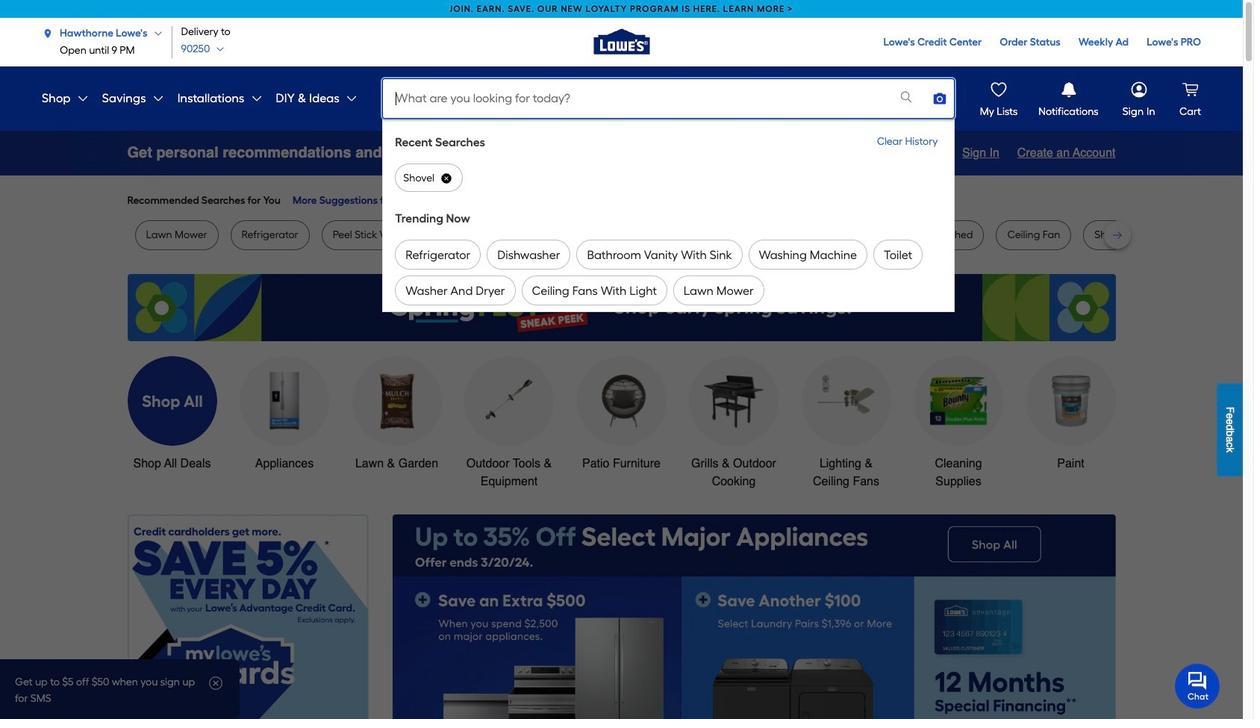 Task type: vqa. For each thing, say whether or not it's contained in the screenshot.
chevron right icon associated with Hardware
no



Task type: locate. For each thing, give the bounding box(es) containing it.
up to 35 percent off select major appliances. offer ends 3/20/24. image
[[392, 515, 1116, 719]]

0 horizontal spatial chevron down image
[[147, 29, 162, 38]]

chevron down image
[[147, 29, 162, 38], [245, 93, 263, 105], [340, 93, 358, 105]]

None search field
[[383, 78, 960, 326]]

chat invite button image
[[1175, 663, 1221, 708]]

camera image
[[933, 91, 948, 106]]

search image
[[899, 89, 914, 104]]

lowe's home improvement notification center image
[[1058, 79, 1079, 100]]

lowe's home improvement logo image
[[584, 3, 659, 78]]

2 horizontal spatial chevron down image
[[210, 44, 225, 53]]

location filled image
[[42, 27, 54, 39]]

0 horizontal spatial chevron down image
[[71, 93, 89, 105]]

close circle filled image
[[440, 172, 453, 185]]

lowe's home improvement cart image
[[1180, 79, 1201, 100]]

Search Query text field
[[383, 79, 887, 118]]

chevron right image
[[413, 195, 425, 207]]

chevron down image
[[210, 44, 225, 53], [71, 93, 89, 105], [146, 93, 164, 105]]



Task type: describe. For each thing, give the bounding box(es) containing it.
lowe's home improvement lists image
[[989, 79, 1009, 100]]

shop early spring savings. image
[[127, 274, 1116, 341]]

1 horizontal spatial chevron down image
[[146, 93, 164, 105]]

2 horizontal spatial chevron down image
[[340, 93, 358, 105]]

lowe's home improvement account image
[[1129, 79, 1150, 100]]

save 5 percent every day with your lowe's advantage credit card. exclusions apply. image
[[127, 515, 368, 719]]

1 horizontal spatial chevron down image
[[245, 93, 263, 105]]

arrow left image
[[405, 645, 420, 660]]



